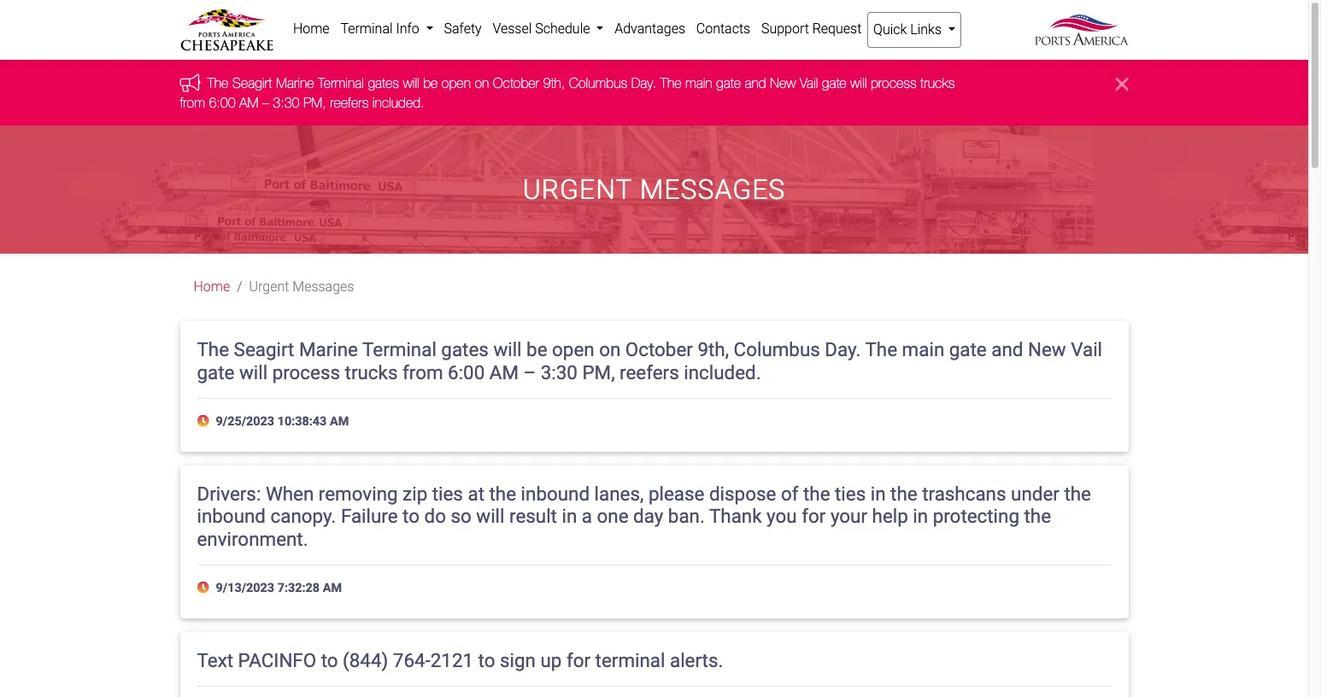 Task type: describe. For each thing, give the bounding box(es) containing it.
1 vertical spatial pm,
[[583, 362, 615, 384]]

1 vertical spatial for
[[567, 650, 591, 672]]

the up help at right bottom
[[891, 483, 918, 505]]

up
[[541, 650, 562, 672]]

open inside alert
[[442, 76, 471, 91]]

1 vertical spatial the seagirt marine terminal gates will be open on october 9th, columbus day. the main gate and new vail gate will process trucks from 6:00 am – 3:30 pm, reefers included.
[[197, 339, 1103, 384]]

1 horizontal spatial on
[[600, 339, 621, 361]]

9/25/2023
[[216, 415, 275, 429]]

0 horizontal spatial messages
[[293, 279, 354, 295]]

am inside alert
[[239, 95, 259, 110]]

1 horizontal spatial in
[[871, 483, 886, 505]]

0 horizontal spatial to
[[321, 650, 338, 672]]

and inside alert
[[745, 76, 767, 91]]

2 vertical spatial terminal
[[363, 339, 437, 361]]

1 vertical spatial 9th,
[[698, 339, 729, 361]]

1 vertical spatial columbus
[[734, 339, 821, 361]]

pacinfo
[[238, 650, 316, 672]]

vessel
[[493, 21, 532, 37]]

1 vertical spatial –
[[524, 362, 536, 384]]

seagirt inside alert
[[232, 76, 272, 91]]

safety link
[[439, 12, 487, 46]]

to inside drivers: when removing zip ties at the inbound lanes, please dispose of the ties in the trashcans under the inbound canopy.  failure to do so will result in a one day ban. thank you for your help in protecting the environment.
[[403, 506, 420, 528]]

the right under
[[1065, 483, 1092, 505]]

the right the of
[[804, 483, 831, 505]]

1 horizontal spatial main
[[903, 339, 945, 361]]

trashcans
[[923, 483, 1007, 505]]

environment.
[[197, 529, 308, 551]]

1 vertical spatial open
[[552, 339, 595, 361]]

– inside alert
[[262, 95, 269, 110]]

1 horizontal spatial messages
[[640, 174, 786, 206]]

1 vertical spatial urgent messages
[[249, 279, 354, 295]]

vessel schedule
[[493, 21, 594, 37]]

day
[[634, 506, 664, 528]]

1 vertical spatial new
[[1029, 339, 1067, 361]]

gates inside alert
[[368, 76, 399, 91]]

0 horizontal spatial inbound
[[197, 506, 266, 528]]

of
[[781, 483, 799, 505]]

0 vertical spatial urgent
[[523, 174, 633, 206]]

clock image for drivers: when removing zip ties at the inbound lanes, please dispose of the ties in the trashcans under the inbound canopy.  failure to do so will result in a one day ban. thank you for your help in protecting the environment.
[[197, 582, 213, 595]]

one
[[597, 506, 629, 528]]

9/25/2023 10:38:43 am
[[213, 415, 349, 429]]

terminal inside alert
[[318, 76, 364, 91]]

new inside alert
[[770, 76, 796, 91]]

0 vertical spatial terminal
[[341, 21, 393, 37]]

1 vertical spatial marine
[[299, 339, 358, 361]]

will inside drivers: when removing zip ties at the inbound lanes, please dispose of the ties in the trashcans under the inbound canopy.  failure to do so will result in a one day ban. thank you for your help in protecting the environment.
[[477, 506, 505, 528]]

thank
[[710, 506, 762, 528]]

the seagirt marine terminal gates will be open on october 9th, columbus day. the main gate and new vail gate will process trucks from 6:00 am – 3:30 pm, reefers included. link
[[180, 76, 955, 110]]

1 horizontal spatial 6:00
[[448, 362, 485, 384]]

reefers inside alert
[[330, 95, 369, 110]]

failure
[[341, 506, 398, 528]]

ban.
[[669, 506, 705, 528]]

1 vertical spatial reefers
[[620, 362, 680, 384]]

advantages
[[615, 21, 686, 37]]

info
[[396, 21, 420, 37]]

text pacinfo to (844) 764-2121 to sign up for terminal alerts.
[[197, 650, 724, 672]]

quick links
[[874, 21, 946, 38]]

contacts
[[697, 21, 751, 37]]

2 horizontal spatial in
[[913, 506, 929, 528]]

terminal
[[596, 650, 666, 672]]

drivers:
[[197, 483, 261, 505]]

1 vertical spatial october
[[626, 339, 693, 361]]

lanes,
[[595, 483, 644, 505]]

the seagirt marine terminal gates will be open on october 9th, columbus day. the main gate and new vail gate will process trucks from 6:00 am – 3:30 pm, reefers included. inside alert
[[180, 76, 955, 110]]

on inside the seagirt marine terminal gates will be open on october 9th, columbus day. the main gate and new vail gate will process trucks from 6:00 am – 3:30 pm, reefers included. link
[[475, 76, 489, 91]]

9th, inside alert
[[543, 76, 565, 91]]

vail inside the seagirt marine terminal gates will be open on october 9th, columbus day. the main gate and new vail gate will process trucks from 6:00 am – 3:30 pm, reefers included. link
[[800, 76, 819, 91]]

1 horizontal spatial gates
[[442, 339, 489, 361]]

a
[[582, 506, 593, 528]]

1 vertical spatial vail
[[1072, 339, 1103, 361]]

you
[[767, 506, 797, 528]]

links
[[911, 21, 942, 38]]

terminal info
[[341, 21, 423, 37]]

the seagirt marine terminal gates will be open on october 9th, columbus day. the main gate and new vail gate will process trucks from 6:00 am – 3:30 pm, reefers included. alert
[[0, 60, 1309, 126]]

0 vertical spatial urgent messages
[[523, 174, 786, 206]]

day. inside alert
[[632, 76, 657, 91]]

1 horizontal spatial from
[[403, 362, 443, 384]]

2121
[[431, 650, 474, 672]]

from inside alert
[[180, 95, 205, 110]]



Task type: locate. For each thing, give the bounding box(es) containing it.
1 horizontal spatial new
[[1029, 339, 1067, 361]]

in left 'a'
[[562, 506, 577, 528]]

0 horizontal spatial process
[[272, 362, 340, 384]]

be
[[423, 76, 438, 91], [527, 339, 548, 361]]

0 vertical spatial pm,
[[303, 95, 326, 110]]

0 horizontal spatial in
[[562, 506, 577, 528]]

1 ties from the left
[[432, 483, 463, 505]]

trucks
[[921, 76, 955, 91], [345, 362, 398, 384]]

0 horizontal spatial october
[[493, 76, 540, 91]]

1 vertical spatial inbound
[[197, 506, 266, 528]]

terminal
[[341, 21, 393, 37], [318, 76, 364, 91], [363, 339, 437, 361]]

1 vertical spatial process
[[272, 362, 340, 384]]

for right up
[[567, 650, 591, 672]]

the
[[207, 76, 229, 91], [661, 76, 682, 91], [197, 339, 229, 361], [866, 339, 898, 361]]

am
[[239, 95, 259, 110], [490, 362, 519, 384], [330, 415, 349, 429], [323, 582, 342, 596]]

3:30
[[273, 95, 300, 110], [541, 362, 578, 384]]

to left 'sign'
[[478, 650, 495, 672]]

(844)
[[343, 650, 388, 672]]

please
[[649, 483, 705, 505]]

1 horizontal spatial for
[[802, 506, 826, 528]]

the down under
[[1025, 506, 1052, 528]]

2 clock image from the top
[[197, 582, 213, 595]]

0 vertical spatial 9th,
[[543, 76, 565, 91]]

1 vertical spatial included.
[[684, 362, 762, 384]]

to left (844)
[[321, 650, 338, 672]]

support
[[762, 21, 810, 37]]

to down 'zip'
[[403, 506, 420, 528]]

safety
[[444, 21, 482, 37]]

advantages link
[[610, 12, 691, 46]]

sign
[[500, 650, 536, 672]]

gates
[[368, 76, 399, 91], [442, 339, 489, 361]]

0 vertical spatial clock image
[[197, 415, 213, 428]]

1 vertical spatial gates
[[442, 339, 489, 361]]

1 vertical spatial seagirt
[[234, 339, 294, 361]]

quick links link
[[868, 12, 962, 48]]

request
[[813, 21, 862, 37]]

contacts link
[[691, 12, 756, 46]]

1 horizontal spatial and
[[992, 339, 1024, 361]]

1 vertical spatial terminal
[[318, 76, 364, 91]]

1 vertical spatial on
[[600, 339, 621, 361]]

1 horizontal spatial october
[[626, 339, 693, 361]]

marine
[[276, 76, 314, 91], [299, 339, 358, 361]]

1 horizontal spatial –
[[524, 362, 536, 384]]

zip
[[403, 483, 428, 505]]

reefers
[[330, 95, 369, 110], [620, 362, 680, 384]]

0 horizontal spatial and
[[745, 76, 767, 91]]

in up help at right bottom
[[871, 483, 886, 505]]

clock image left 9/13/2023
[[197, 582, 213, 595]]

for
[[802, 506, 826, 528], [567, 650, 591, 672]]

0 horizontal spatial included.
[[373, 95, 425, 110]]

9th,
[[543, 76, 565, 91], [698, 339, 729, 361]]

6:00 inside alert
[[209, 95, 236, 110]]

process
[[871, 76, 917, 91], [272, 362, 340, 384]]

0 horizontal spatial –
[[262, 95, 269, 110]]

columbus
[[569, 76, 628, 91], [734, 339, 821, 361]]

2 horizontal spatial to
[[478, 650, 495, 672]]

764-
[[393, 650, 431, 672]]

0 vertical spatial for
[[802, 506, 826, 528]]

bullhorn image
[[180, 73, 207, 92]]

day.
[[632, 76, 657, 91], [825, 339, 861, 361]]

included.
[[373, 95, 425, 110], [684, 362, 762, 384]]

0 horizontal spatial 3:30
[[273, 95, 300, 110]]

clock image left 9/25/2023
[[197, 415, 213, 428]]

1 vertical spatial day.
[[825, 339, 861, 361]]

the
[[490, 483, 516, 505], [804, 483, 831, 505], [891, 483, 918, 505], [1065, 483, 1092, 505], [1025, 506, 1052, 528]]

1 horizontal spatial process
[[871, 76, 917, 91]]

9/13/2023 7:32:28 am
[[213, 582, 342, 596]]

0 vertical spatial on
[[475, 76, 489, 91]]

for right the you
[[802, 506, 826, 528]]

2 ties from the left
[[835, 483, 866, 505]]

0 horizontal spatial reefers
[[330, 95, 369, 110]]

in right help at right bottom
[[913, 506, 929, 528]]

0 vertical spatial home
[[293, 21, 330, 37]]

0 horizontal spatial day.
[[632, 76, 657, 91]]

1 vertical spatial home
[[194, 279, 230, 295]]

ties up "do"
[[432, 483, 463, 505]]

october
[[493, 76, 540, 91], [626, 339, 693, 361]]

so
[[451, 506, 472, 528]]

from
[[180, 95, 205, 110], [403, 362, 443, 384]]

0 horizontal spatial be
[[423, 76, 438, 91]]

when
[[266, 483, 314, 505]]

messages
[[640, 174, 786, 206], [293, 279, 354, 295]]

0 horizontal spatial home link
[[194, 279, 230, 295]]

the right at
[[490, 483, 516, 505]]

0 horizontal spatial from
[[180, 95, 205, 110]]

1 horizontal spatial vail
[[1072, 339, 1103, 361]]

10:38:43
[[278, 415, 327, 429]]

0 vertical spatial seagirt
[[232, 76, 272, 91]]

0 vertical spatial process
[[871, 76, 917, 91]]

0 vertical spatial main
[[686, 76, 713, 91]]

1 horizontal spatial home link
[[288, 12, 335, 46]]

process down quick
[[871, 76, 917, 91]]

inbound up result
[[521, 483, 590, 505]]

0 vertical spatial included.
[[373, 95, 425, 110]]

process inside the seagirt marine terminal gates will be open on october 9th, columbus day. the main gate and new vail gate will process trucks from 6:00 am – 3:30 pm, reefers included. link
[[871, 76, 917, 91]]

seagirt
[[232, 76, 272, 91], [234, 339, 294, 361]]

3:30 inside the seagirt marine terminal gates will be open on october 9th, columbus day. the main gate and new vail gate will process trucks from 6:00 am – 3:30 pm, reefers included. link
[[273, 95, 300, 110]]

0 horizontal spatial 9th,
[[543, 76, 565, 91]]

close image
[[1116, 74, 1129, 94]]

home link
[[288, 12, 335, 46], [194, 279, 230, 295]]

0 vertical spatial from
[[180, 95, 205, 110]]

october inside alert
[[493, 76, 540, 91]]

clock image
[[197, 415, 213, 428], [197, 582, 213, 595]]

quick
[[874, 21, 908, 38]]

1 vertical spatial messages
[[293, 279, 354, 295]]

0 vertical spatial inbound
[[521, 483, 590, 505]]

main
[[686, 76, 713, 91], [903, 339, 945, 361]]

0 vertical spatial vail
[[800, 76, 819, 91]]

trucks inside the seagirt marine terminal gates will be open on october 9th, columbus day. the main gate and new vail gate will process trucks from 6:00 am – 3:30 pm, reefers included. link
[[921, 76, 955, 91]]

seagirt up the 9/25/2023 10:38:43 am
[[234, 339, 294, 361]]

pm, inside alert
[[303, 95, 326, 110]]

0 horizontal spatial ties
[[432, 483, 463, 505]]

canopy.
[[271, 506, 336, 528]]

pm,
[[303, 95, 326, 110], [583, 362, 615, 384]]

in
[[871, 483, 886, 505], [562, 506, 577, 528], [913, 506, 929, 528]]

1 horizontal spatial day.
[[825, 339, 861, 361]]

7:32:28
[[278, 582, 320, 596]]

removing
[[319, 483, 398, 505]]

protecting
[[933, 506, 1020, 528]]

help
[[873, 506, 909, 528]]

schedule
[[535, 21, 590, 37]]

1 horizontal spatial 3:30
[[541, 362, 578, 384]]

1 horizontal spatial urgent messages
[[523, 174, 786, 206]]

0 vertical spatial trucks
[[921, 76, 955, 91]]

gate
[[717, 76, 741, 91], [822, 76, 847, 91], [950, 339, 987, 361], [197, 362, 235, 384]]

open
[[442, 76, 471, 91], [552, 339, 595, 361]]

1 horizontal spatial home
[[293, 21, 330, 37]]

1 horizontal spatial inbound
[[521, 483, 590, 505]]

0 vertical spatial –
[[262, 95, 269, 110]]

1 clock image from the top
[[197, 415, 213, 428]]

0 vertical spatial new
[[770, 76, 796, 91]]

1 horizontal spatial ties
[[835, 483, 866, 505]]

0 horizontal spatial pm,
[[303, 95, 326, 110]]

0 vertical spatial 3:30
[[273, 95, 300, 110]]

result
[[510, 506, 557, 528]]

columbus inside alert
[[569, 76, 628, 91]]

9/13/2023
[[216, 582, 275, 596]]

the seagirt marine terminal gates will be open on october 9th, columbus day. the main gate and new vail gate will process trucks from 6:00 am – 3:30 pm, reefers included.
[[180, 76, 955, 110], [197, 339, 1103, 384]]

home for the right home link
[[293, 21, 330, 37]]

new
[[770, 76, 796, 91], [1029, 339, 1067, 361]]

0 horizontal spatial urgent
[[249, 279, 289, 295]]

and
[[745, 76, 767, 91], [992, 339, 1024, 361]]

1 vertical spatial home link
[[194, 279, 230, 295]]

text
[[197, 650, 233, 672]]

0 vertical spatial home link
[[288, 12, 335, 46]]

urgent
[[523, 174, 633, 206], [249, 279, 289, 295]]

to
[[403, 506, 420, 528], [321, 650, 338, 672], [478, 650, 495, 672]]

–
[[262, 95, 269, 110], [524, 362, 536, 384]]

0 horizontal spatial for
[[567, 650, 591, 672]]

vail
[[800, 76, 819, 91], [1072, 339, 1103, 361]]

main inside the seagirt marine terminal gates will be open on october 9th, columbus day. the main gate and new vail gate will process trucks from 6:00 am – 3:30 pm, reefers included. link
[[686, 76, 713, 91]]

1 horizontal spatial pm,
[[583, 362, 615, 384]]

do
[[425, 506, 446, 528]]

1 vertical spatial clock image
[[197, 582, 213, 595]]

0 horizontal spatial new
[[770, 76, 796, 91]]

terminal info link
[[335, 12, 439, 46]]

1 vertical spatial main
[[903, 339, 945, 361]]

on
[[475, 76, 489, 91], [600, 339, 621, 361]]

drivers: when removing zip ties at the inbound lanes, please dispose of the ties in the trashcans under the inbound canopy.  failure to do so will result in a one day ban. thank you for your help in protecting the environment.
[[197, 483, 1092, 551]]

1 horizontal spatial included.
[[684, 362, 762, 384]]

ties up your
[[835, 483, 866, 505]]

your
[[831, 506, 868, 528]]

clock image for the seagirt marine terminal gates will be open on october 9th, columbus day. the main gate and new vail gate will process trucks from 6:00 am – 3:30 pm, reefers included.
[[197, 415, 213, 428]]

inbound
[[521, 483, 590, 505], [197, 506, 266, 528]]

at
[[468, 483, 485, 505]]

process up 10:38:43
[[272, 362, 340, 384]]

0 horizontal spatial gates
[[368, 76, 399, 91]]

support request link
[[756, 12, 868, 46]]

vessel schedule link
[[487, 12, 610, 46]]

1 vertical spatial be
[[527, 339, 548, 361]]

will
[[403, 76, 420, 91], [851, 76, 867, 91], [494, 339, 522, 361], [239, 362, 268, 384], [477, 506, 505, 528]]

home
[[293, 21, 330, 37], [194, 279, 230, 295]]

1 vertical spatial urgent
[[249, 279, 289, 295]]

home for the leftmost home link
[[194, 279, 230, 295]]

0 horizontal spatial vail
[[800, 76, 819, 91]]

urgent messages
[[523, 174, 786, 206], [249, 279, 354, 295]]

seagirt right bullhorn "image"
[[232, 76, 272, 91]]

0 vertical spatial columbus
[[569, 76, 628, 91]]

alerts.
[[670, 650, 724, 672]]

0 vertical spatial messages
[[640, 174, 786, 206]]

1 vertical spatial trucks
[[345, 362, 398, 384]]

marine inside the seagirt marine terminal gates will be open on october 9th, columbus day. the main gate and new vail gate will process trucks from 6:00 am – 3:30 pm, reefers included. link
[[276, 76, 314, 91]]

0 horizontal spatial main
[[686, 76, 713, 91]]

be inside alert
[[423, 76, 438, 91]]

support request
[[762, 21, 862, 37]]

for inside drivers: when removing zip ties at the inbound lanes, please dispose of the ties in the trashcans under the inbound canopy.  failure to do so will result in a one day ban. thank you for your help in protecting the environment.
[[802, 506, 826, 528]]

0 vertical spatial open
[[442, 76, 471, 91]]

inbound down drivers:
[[197, 506, 266, 528]]

1 horizontal spatial trucks
[[921, 76, 955, 91]]

included. inside alert
[[373, 95, 425, 110]]

under
[[1012, 483, 1060, 505]]

0 horizontal spatial urgent messages
[[249, 279, 354, 295]]

0 vertical spatial the seagirt marine terminal gates will be open on october 9th, columbus day. the main gate and new vail gate will process trucks from 6:00 am – 3:30 pm, reefers included.
[[180, 76, 955, 110]]

1 vertical spatial 3:30
[[541, 362, 578, 384]]

0 horizontal spatial trucks
[[345, 362, 398, 384]]

1 vertical spatial and
[[992, 339, 1024, 361]]

0 horizontal spatial on
[[475, 76, 489, 91]]

dispose
[[710, 483, 777, 505]]

ties
[[432, 483, 463, 505], [835, 483, 866, 505]]

0 vertical spatial reefers
[[330, 95, 369, 110]]



Task type: vqa. For each thing, say whether or not it's contained in the screenshot.
the site:
no



